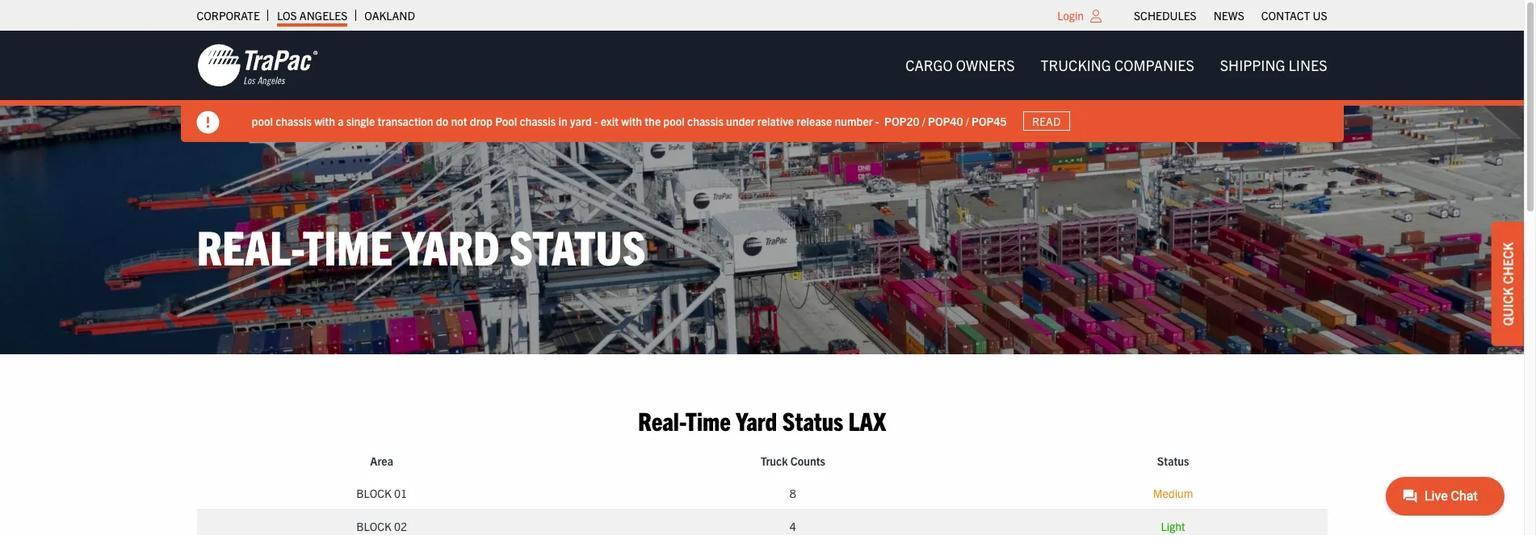 Task type: locate. For each thing, give the bounding box(es) containing it.
banner containing cargo owners
[[0, 31, 1537, 142]]

block left '01'
[[357, 486, 392, 501]]

oakland
[[365, 8, 415, 23]]

yard
[[402, 217, 500, 276], [736, 405, 778, 437]]

block left 02
[[357, 519, 392, 534]]

-
[[595, 114, 598, 128], [876, 114, 880, 128]]

pool right the
[[664, 114, 685, 128]]

menu bar
[[1126, 4, 1336, 27], [893, 49, 1341, 82]]

4
[[790, 519, 797, 534]]

0 vertical spatial yard
[[402, 217, 500, 276]]

/ left pop45
[[966, 114, 969, 128]]

1 vertical spatial menu bar
[[893, 49, 1341, 82]]

02
[[394, 519, 407, 534]]

/ left pop40
[[923, 114, 926, 128]]

0 vertical spatial status
[[510, 217, 646, 276]]

corporate link
[[197, 4, 260, 27]]

block
[[357, 486, 392, 501], [357, 519, 392, 534]]

0 horizontal spatial pool
[[252, 114, 273, 128]]

pool
[[252, 114, 273, 128], [664, 114, 685, 128]]

los
[[277, 8, 297, 23]]

1 horizontal spatial /
[[966, 114, 969, 128]]

companies
[[1115, 56, 1195, 74]]

chassis left a
[[276, 114, 312, 128]]

1 chassis from the left
[[276, 114, 312, 128]]

light image
[[1091, 10, 1102, 23]]

1 horizontal spatial chassis
[[520, 114, 556, 128]]

with left the
[[622, 114, 642, 128]]

1 block from the top
[[357, 486, 392, 501]]

menu bar up shipping at the top
[[1126, 4, 1336, 27]]

release
[[797, 114, 832, 128]]

2 horizontal spatial status
[[1158, 454, 1190, 469]]

0 vertical spatial real-
[[197, 217, 303, 276]]

contact
[[1262, 8, 1311, 23]]

truck
[[761, 454, 788, 469]]

time for real-time yard status
[[303, 217, 393, 276]]

read link
[[1023, 111, 1071, 131]]

2 with from the left
[[622, 114, 642, 128]]

block 01
[[357, 486, 407, 501]]

01
[[394, 486, 407, 501]]

1 - from the left
[[595, 114, 598, 128]]

1 vertical spatial status
[[783, 405, 844, 437]]

time
[[303, 217, 393, 276], [686, 405, 731, 437]]

status
[[510, 217, 646, 276], [783, 405, 844, 437], [1158, 454, 1190, 469]]

number
[[835, 114, 873, 128]]

a
[[338, 114, 344, 128]]

pool
[[495, 114, 517, 128]]

0 horizontal spatial yard
[[402, 217, 500, 276]]

0 horizontal spatial chassis
[[276, 114, 312, 128]]

real- for real-time yard status lax
[[638, 405, 686, 437]]

1 vertical spatial block
[[357, 519, 392, 534]]

1 vertical spatial real-
[[638, 405, 686, 437]]

status for real-time yard status lax
[[783, 405, 844, 437]]

pool right the solid icon
[[252, 114, 273, 128]]

- right number
[[876, 114, 880, 128]]

light
[[1162, 519, 1186, 534]]

login link
[[1058, 8, 1084, 23]]

time for real-time yard status lax
[[686, 405, 731, 437]]

drop
[[470, 114, 493, 128]]

1 vertical spatial yard
[[736, 405, 778, 437]]

0 horizontal spatial /
[[923, 114, 926, 128]]

shipping lines link
[[1208, 49, 1341, 82]]

block for block 01
[[357, 486, 392, 501]]

angeles
[[300, 8, 348, 23]]

2 horizontal spatial chassis
[[688, 114, 724, 128]]

0 horizontal spatial with
[[314, 114, 335, 128]]

quick check link
[[1492, 222, 1525, 346]]

contact us
[[1262, 8, 1328, 23]]

lax
[[849, 405, 886, 437]]

1 horizontal spatial time
[[686, 405, 731, 437]]

0 horizontal spatial status
[[510, 217, 646, 276]]

los angeles link
[[277, 4, 348, 27]]

contact us link
[[1262, 4, 1328, 27]]

menu bar containing cargo owners
[[893, 49, 1341, 82]]

1 horizontal spatial status
[[783, 405, 844, 437]]

0 vertical spatial block
[[357, 486, 392, 501]]

2 / from the left
[[966, 114, 969, 128]]

cargo owners
[[906, 56, 1015, 74]]

do
[[436, 114, 449, 128]]

menu bar down light image
[[893, 49, 1341, 82]]

1 with from the left
[[314, 114, 335, 128]]

1 horizontal spatial real-
[[638, 405, 686, 437]]

exit
[[601, 114, 619, 128]]

relative
[[758, 114, 794, 128]]

trucking
[[1041, 56, 1112, 74]]

quick
[[1500, 287, 1517, 326]]

1 horizontal spatial yard
[[736, 405, 778, 437]]

banner
[[0, 31, 1537, 142]]

2 pool from the left
[[664, 114, 685, 128]]

1 pool from the left
[[252, 114, 273, 128]]

/
[[923, 114, 926, 128], [966, 114, 969, 128]]

the
[[645, 114, 661, 128]]

0 horizontal spatial time
[[303, 217, 393, 276]]

1 horizontal spatial pool
[[664, 114, 685, 128]]

with left a
[[314, 114, 335, 128]]

real-
[[197, 217, 303, 276], [638, 405, 686, 437]]

1 horizontal spatial with
[[622, 114, 642, 128]]

chassis left in
[[520, 114, 556, 128]]

2 block from the top
[[357, 519, 392, 534]]

chassis
[[276, 114, 312, 128], [520, 114, 556, 128], [688, 114, 724, 128]]

0 horizontal spatial -
[[595, 114, 598, 128]]

1 vertical spatial time
[[686, 405, 731, 437]]

block for block 02
[[357, 519, 392, 534]]

news
[[1214, 8, 1245, 23]]

trucking companies
[[1041, 56, 1195, 74]]

0 horizontal spatial real-
[[197, 217, 303, 276]]

- left exit
[[595, 114, 598, 128]]

chassis left under
[[688, 114, 724, 128]]

pop20
[[885, 114, 920, 128]]

medium
[[1154, 486, 1194, 501]]

1 horizontal spatial -
[[876, 114, 880, 128]]

0 vertical spatial menu bar
[[1126, 4, 1336, 27]]

0 vertical spatial time
[[303, 217, 393, 276]]

with
[[314, 114, 335, 128], [622, 114, 642, 128]]

owners
[[957, 56, 1015, 74]]



Task type: vqa. For each thing, say whether or not it's contained in the screenshot.
leftmost with
yes



Task type: describe. For each thing, give the bounding box(es) containing it.
2 vertical spatial status
[[1158, 454, 1190, 469]]

real-time yard status
[[197, 217, 646, 276]]

under
[[726, 114, 755, 128]]

block 02
[[357, 519, 407, 534]]

check
[[1500, 242, 1517, 284]]

pop40
[[928, 114, 964, 128]]

pool chassis with a single transaction  do not drop pool chassis in yard -  exit with the pool chassis under relative release number -  pop20 / pop40 / pop45
[[252, 114, 1007, 128]]

2 - from the left
[[876, 114, 880, 128]]

8
[[790, 486, 797, 501]]

cargo
[[906, 56, 953, 74]]

news link
[[1214, 4, 1245, 27]]

read
[[1033, 114, 1061, 128]]

area
[[370, 454, 394, 469]]

in
[[559, 114, 568, 128]]

corporate
[[197, 8, 260, 23]]

oakland link
[[365, 4, 415, 27]]

solid image
[[197, 112, 219, 134]]

2 chassis from the left
[[520, 114, 556, 128]]

quick check
[[1500, 242, 1517, 326]]

menu bar inside banner
[[893, 49, 1341, 82]]

status for real-time yard status
[[510, 217, 646, 276]]

trucking companies link
[[1028, 49, 1208, 82]]

menu bar containing schedules
[[1126, 4, 1336, 27]]

real- for real-time yard status
[[197, 217, 303, 276]]

single
[[346, 114, 375, 128]]

yard for real-time yard status lax
[[736, 405, 778, 437]]

not
[[451, 114, 467, 128]]

lines
[[1289, 56, 1328, 74]]

shipping
[[1221, 56, 1286, 74]]

los angeles
[[277, 8, 348, 23]]

transaction
[[378, 114, 434, 128]]

counts
[[791, 454, 826, 469]]

schedules link
[[1134, 4, 1197, 27]]

login
[[1058, 8, 1084, 23]]

schedules
[[1134, 8, 1197, 23]]

1 / from the left
[[923, 114, 926, 128]]

los angeles image
[[197, 43, 318, 88]]

real-time yard status lax
[[638, 405, 886, 437]]

cargo owners link
[[893, 49, 1028, 82]]

yard
[[570, 114, 592, 128]]

truck counts
[[761, 454, 826, 469]]

yard for real-time yard status
[[402, 217, 500, 276]]

shipping lines
[[1221, 56, 1328, 74]]

3 chassis from the left
[[688, 114, 724, 128]]

pop45
[[972, 114, 1007, 128]]

us
[[1313, 8, 1328, 23]]



